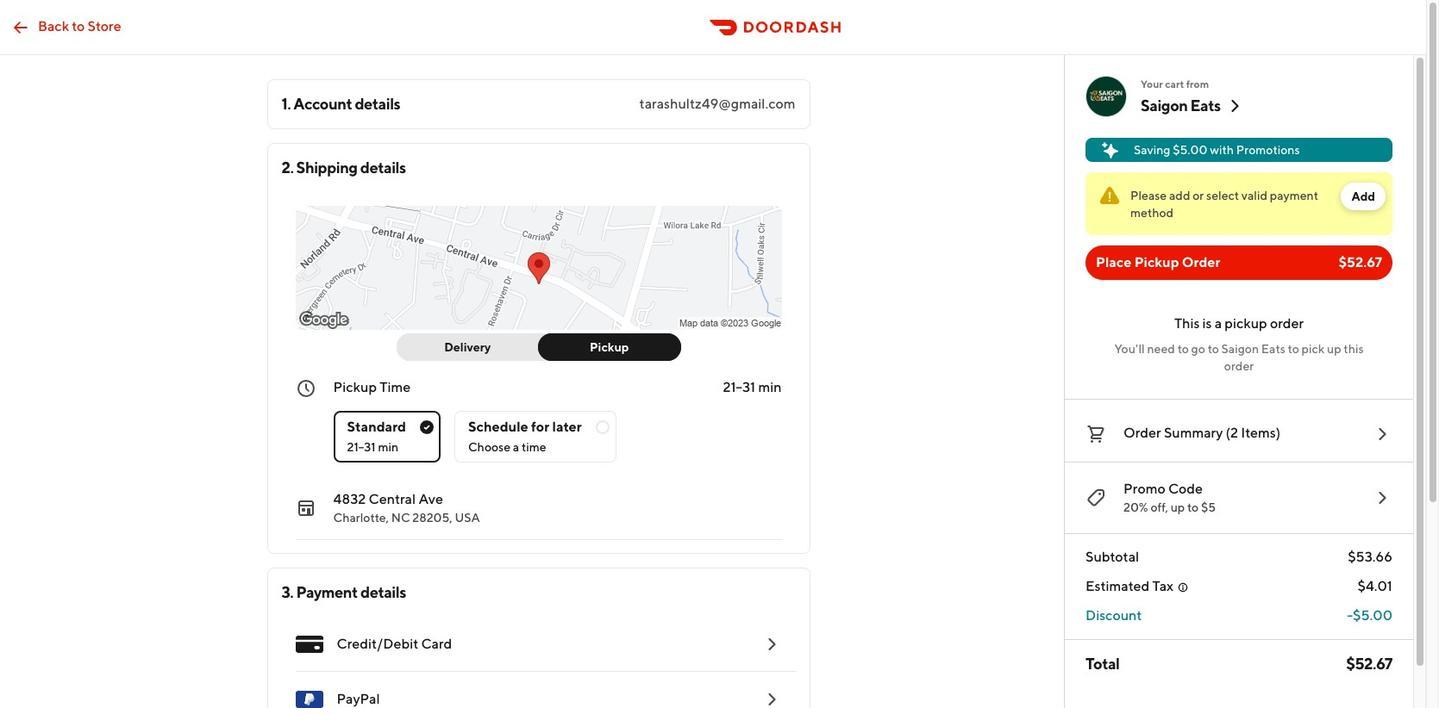 Task type: locate. For each thing, give the bounding box(es) containing it.
to left "$5"
[[1188, 501, 1199, 515]]

saigon
[[1141, 97, 1188, 115], [1222, 342, 1259, 356]]

add new payment method image for credit/debit card
[[761, 635, 782, 655]]

is
[[1203, 316, 1212, 332]]

1 vertical spatial min
[[378, 441, 398, 454]]

0 horizontal spatial order
[[1224, 360, 1254, 373]]

none radio containing standard
[[333, 411, 441, 463]]

delivery
[[444, 341, 491, 354]]

add button
[[1341, 183, 1386, 210]]

min
[[758, 379, 782, 396], [378, 441, 398, 454]]

cart
[[1165, 78, 1184, 91]]

0 vertical spatial a
[[1215, 316, 1222, 332]]

to right "go"
[[1208, 342, 1219, 356]]

4832
[[333, 492, 366, 508]]

saigon inside button
[[1141, 97, 1188, 115]]

1 vertical spatial details
[[360, 159, 406, 177]]

menu
[[282, 617, 796, 709]]

1 vertical spatial 21–31 min
[[347, 441, 398, 454]]

details for 3. payment details
[[360, 584, 406, 602]]

code
[[1168, 481, 1203, 498]]

saigon inside 'you'll need to go to saigon eats to pick up this order'
[[1222, 342, 1259, 356]]

for
[[531, 419, 550, 435]]

1 vertical spatial up
[[1171, 501, 1185, 515]]

0 vertical spatial saigon
[[1141, 97, 1188, 115]]

pickup inside radio
[[590, 341, 629, 354]]

1 vertical spatial pickup
[[590, 341, 629, 354]]

card
[[421, 636, 452, 653]]

back to store button
[[0, 10, 132, 44]]

saigon down this is a pickup order at the right of the page
[[1222, 342, 1259, 356]]

0 vertical spatial 21–31 min
[[723, 379, 782, 396]]

order down this is a pickup order at the right of the page
[[1224, 360, 1254, 373]]

pickup
[[1135, 254, 1179, 271], [590, 341, 629, 354], [333, 379, 377, 396]]

0 vertical spatial $5.00
[[1173, 143, 1208, 157]]

up inside 'you'll need to go to saigon eats to pick up this order'
[[1327, 342, 1341, 356]]

21–31 min
[[723, 379, 782, 396], [347, 441, 398, 454]]

1 horizontal spatial eats
[[1262, 342, 1286, 356]]

0 vertical spatial order
[[1270, 316, 1304, 332]]

1 horizontal spatial order
[[1270, 316, 1304, 332]]

to inside back to store button
[[72, 18, 85, 34]]

2 vertical spatial pickup
[[333, 379, 377, 396]]

$5.00 down '$4.01'
[[1353, 608, 1393, 624]]

status
[[1086, 172, 1393, 235]]

order up is
[[1182, 254, 1221, 271]]

0 horizontal spatial 21–31
[[347, 441, 376, 454]]

details right 1. account
[[355, 95, 400, 113]]

2 horizontal spatial pickup
[[1135, 254, 1179, 271]]

1 vertical spatial 21–31
[[347, 441, 376, 454]]

paypal
[[337, 692, 380, 708]]

1 vertical spatial a
[[513, 441, 519, 454]]

3. payment details
[[282, 584, 406, 602]]

None radio
[[333, 411, 441, 463]]

saving
[[1134, 143, 1171, 157]]

0 horizontal spatial order
[[1124, 425, 1161, 442]]

$52.67 down -$5.00
[[1346, 655, 1393, 674]]

none radio containing schedule for later
[[454, 411, 616, 463]]

0 horizontal spatial eats
[[1191, 97, 1221, 115]]

1 vertical spatial add new payment method image
[[761, 690, 782, 709]]

eats down pickup
[[1262, 342, 1286, 356]]

order summary (2 items)
[[1124, 425, 1281, 442]]

2 add new payment method image from the top
[[761, 690, 782, 709]]

show menu image
[[295, 631, 323, 659]]

$5.00 inside button
[[1173, 143, 1208, 157]]

0 vertical spatial details
[[355, 95, 400, 113]]

None radio
[[454, 411, 616, 463]]

to right back
[[72, 18, 85, 34]]

3. payment
[[282, 584, 358, 602]]

order left the summary
[[1124, 425, 1161, 442]]

eats
[[1191, 97, 1221, 115], [1262, 342, 1286, 356]]

order
[[1270, 316, 1304, 332], [1224, 360, 1254, 373]]

from
[[1186, 78, 1209, 91]]

0 horizontal spatial a
[[513, 441, 519, 454]]

min inside option group
[[378, 441, 398, 454]]

0 vertical spatial 21–31
[[723, 379, 756, 396]]

central
[[369, 492, 416, 508]]

details right "2. shipping"
[[360, 159, 406, 177]]

1 horizontal spatial up
[[1327, 342, 1341, 356]]

0 horizontal spatial pickup
[[333, 379, 377, 396]]

saigon eats button
[[1141, 96, 1245, 116]]

$53.66
[[1348, 549, 1393, 566]]

add new payment method image
[[761, 635, 782, 655], [761, 690, 782, 709]]

1 horizontal spatial order
[[1182, 254, 1221, 271]]

details
[[355, 95, 400, 113], [360, 159, 406, 177], [360, 584, 406, 602]]

order up pick at right
[[1270, 316, 1304, 332]]

saigon eats
[[1141, 97, 1221, 115]]

1 vertical spatial $52.67
[[1346, 655, 1393, 674]]

a right is
[[1215, 316, 1222, 332]]

1 vertical spatial saigon
[[1222, 342, 1259, 356]]

saigon down cart on the top right
[[1141, 97, 1188, 115]]

select
[[1206, 189, 1239, 203]]

this is a pickup order
[[1174, 316, 1304, 332]]

1 horizontal spatial pickup
[[590, 341, 629, 354]]

your
[[1141, 78, 1163, 91]]

0 vertical spatial eats
[[1191, 97, 1221, 115]]

1 add new payment method image from the top
[[761, 635, 782, 655]]

1 horizontal spatial a
[[1215, 316, 1222, 332]]

schedule
[[468, 419, 528, 435]]

Pickup radio
[[538, 334, 681, 361]]

-
[[1347, 608, 1353, 624]]

payment
[[1270, 189, 1319, 203]]

charlotte,
[[333, 511, 389, 525]]

time
[[380, 379, 411, 396]]

eats down from
[[1191, 97, 1221, 115]]

0 horizontal spatial saigon
[[1141, 97, 1188, 115]]

estimated
[[1086, 579, 1150, 595]]

1 vertical spatial $5.00
[[1353, 608, 1393, 624]]

a left time
[[513, 441, 519, 454]]

$5.00 left with
[[1173, 143, 1208, 157]]

method
[[1131, 206, 1174, 220]]

you'll need to go to saigon eats to pick up this order
[[1115, 342, 1364, 373]]

credit/debit card
[[337, 636, 452, 653]]

pickup for pickup time
[[333, 379, 377, 396]]

add new payment method image for paypal
[[761, 690, 782, 709]]

details up credit/debit
[[360, 584, 406, 602]]

back
[[38, 18, 69, 34]]

this
[[1174, 316, 1200, 332]]

discount
[[1086, 608, 1142, 624]]

$52.67 down add
[[1339, 254, 1382, 271]]

promo
[[1124, 481, 1166, 498]]

up
[[1327, 342, 1341, 356], [1171, 501, 1185, 515]]

0 vertical spatial order
[[1182, 254, 1221, 271]]

total
[[1086, 655, 1120, 674]]

1 vertical spatial order
[[1124, 425, 1161, 442]]

2 vertical spatial details
[[360, 584, 406, 602]]

$52.67
[[1339, 254, 1382, 271], [1346, 655, 1393, 674]]

order inside 'you'll need to go to saigon eats to pick up this order'
[[1224, 360, 1254, 373]]

items)
[[1241, 425, 1281, 442]]

0 vertical spatial add new payment method image
[[761, 635, 782, 655]]

1 vertical spatial eats
[[1262, 342, 1286, 356]]

1 horizontal spatial min
[[758, 379, 782, 396]]

20%
[[1124, 501, 1148, 515]]

eats inside 'you'll need to go to saigon eats to pick up this order'
[[1262, 342, 1286, 356]]

$5.00
[[1173, 143, 1208, 157], [1353, 608, 1393, 624]]

1 vertical spatial order
[[1224, 360, 1254, 373]]

0 horizontal spatial 21–31 min
[[347, 441, 398, 454]]

to
[[72, 18, 85, 34], [1178, 342, 1189, 356], [1208, 342, 1219, 356], [1288, 342, 1299, 356], [1188, 501, 1199, 515]]

option group
[[333, 398, 782, 463]]

$5
[[1201, 501, 1216, 515]]

up left this
[[1327, 342, 1341, 356]]

0 horizontal spatial min
[[378, 441, 398, 454]]

1 horizontal spatial saigon
[[1222, 342, 1259, 356]]

promo code 20% off, up to $5
[[1124, 481, 1216, 515]]

status containing please add or select valid payment method
[[1086, 172, 1393, 235]]

21–31
[[723, 379, 756, 396], [347, 441, 376, 454]]

order
[[1182, 254, 1221, 271], [1124, 425, 1161, 442]]

pickup time
[[333, 379, 411, 396]]

(2
[[1226, 425, 1238, 442]]

pickup for pickup
[[590, 341, 629, 354]]

1 horizontal spatial $5.00
[[1353, 608, 1393, 624]]

0 vertical spatial up
[[1327, 342, 1341, 356]]

0 horizontal spatial $5.00
[[1173, 143, 1208, 157]]

a
[[1215, 316, 1222, 332], [513, 441, 519, 454]]

0 horizontal spatial up
[[1171, 501, 1185, 515]]

up right off,
[[1171, 501, 1185, 515]]



Task type: vqa. For each thing, say whether or not it's contained in the screenshot.


Task type: describe. For each thing, give the bounding box(es) containing it.
21–31 min inside option group
[[347, 441, 398, 454]]

a inside option group
[[513, 441, 519, 454]]

-$5.00
[[1347, 608, 1393, 624]]

saving $5.00 with promotions
[[1134, 143, 1300, 157]]

store
[[88, 18, 121, 34]]

nc
[[391, 511, 410, 525]]

4832 central ave charlotte,  nc 28205,  usa
[[333, 492, 480, 525]]

0 vertical spatial pickup
[[1135, 254, 1179, 271]]

eats inside button
[[1191, 97, 1221, 115]]

28205,
[[412, 511, 452, 525]]

go
[[1191, 342, 1205, 356]]

details for 1. account details
[[355, 95, 400, 113]]

21–31 inside option
[[347, 441, 376, 454]]

promotions
[[1236, 143, 1300, 157]]

time
[[522, 441, 546, 454]]

schedule for later
[[468, 419, 582, 435]]

add
[[1352, 190, 1375, 204]]

tax
[[1152, 579, 1174, 595]]

Delivery radio
[[396, 334, 549, 361]]

subtotal
[[1086, 549, 1139, 566]]

choose
[[468, 441, 511, 454]]

with
[[1210, 143, 1234, 157]]

to left pick at right
[[1288, 342, 1299, 356]]

standard
[[347, 419, 406, 435]]

2. shipping
[[282, 159, 358, 177]]

details for 2. shipping details
[[360, 159, 406, 177]]

or
[[1193, 189, 1204, 203]]

summary
[[1164, 425, 1223, 442]]

ave
[[419, 492, 443, 508]]

1 horizontal spatial 21–31 min
[[723, 379, 782, 396]]

add
[[1169, 189, 1190, 203]]

1. account
[[282, 95, 352, 113]]

none radio inside option group
[[333, 411, 441, 463]]

$5.00 for -
[[1353, 608, 1393, 624]]

menu containing credit/debit card
[[282, 617, 796, 709]]

off,
[[1151, 501, 1168, 515]]

please add or select valid payment method
[[1131, 189, 1319, 220]]

to inside promo code 20% off, up to $5
[[1188, 501, 1199, 515]]

pickup
[[1225, 316, 1267, 332]]

delivery or pickup selector option group
[[396, 334, 681, 361]]

credit/debit
[[337, 636, 418, 653]]

1 horizontal spatial 21–31
[[723, 379, 756, 396]]

usa
[[455, 511, 480, 525]]

place pickup order
[[1096, 254, 1221, 271]]

pick
[[1302, 342, 1325, 356]]

tarashultz49@gmail.com
[[640, 96, 796, 112]]

saving $5.00 with promotions button
[[1086, 138, 1393, 162]]

to left "go"
[[1178, 342, 1189, 356]]

need
[[1147, 342, 1175, 356]]

option group containing standard
[[333, 398, 782, 463]]

0 vertical spatial min
[[758, 379, 782, 396]]

your cart from
[[1141, 78, 1209, 91]]

order inside button
[[1124, 425, 1161, 442]]

2. shipping details
[[282, 159, 406, 177]]

1. account details
[[282, 95, 400, 113]]

choose a time
[[468, 441, 546, 454]]

please
[[1131, 189, 1167, 203]]

order summary (2 items) button
[[1086, 421, 1393, 448]]

place
[[1096, 254, 1132, 271]]

back to store
[[38, 18, 121, 34]]

you'll
[[1115, 342, 1145, 356]]

up inside promo code 20% off, up to $5
[[1171, 501, 1185, 515]]

none radio inside option group
[[454, 411, 616, 463]]

$5.00 for saving
[[1173, 143, 1208, 157]]

this
[[1344, 342, 1364, 356]]

0 vertical spatial $52.67
[[1339, 254, 1382, 271]]

$4.01
[[1358, 579, 1393, 595]]

later
[[552, 419, 582, 435]]

valid
[[1242, 189, 1268, 203]]



